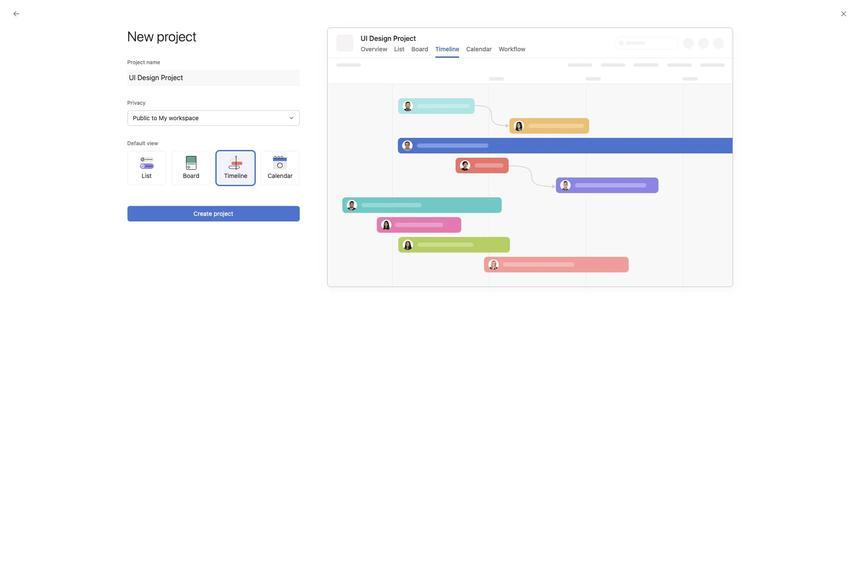 Task type: locate. For each thing, give the bounding box(es) containing it.
list down design project
[[395, 45, 405, 53]]

new template
[[319, 260, 358, 268]]

0 vertical spatial create
[[644, 135, 660, 142]]

list down 'default view'
[[142, 172, 152, 179]]

workspace
[[169, 114, 199, 122]]

a
[[598, 172, 601, 179], [564, 291, 567, 297]]

team inside collect information from your teammates using forms in projects. any form associated with a project on this team will appear here.
[[645, 172, 659, 179]]

0 horizontal spatial calendar
[[190, 41, 216, 48]]

new up cross-
[[319, 166, 331, 173]]

project
[[333, 166, 352, 173], [603, 172, 623, 179], [368, 191, 388, 198], [214, 210, 233, 217]]

information
[[574, 153, 606, 160]]

list box
[[329, 3, 536, 17]]

new
[[319, 166, 331, 173], [481, 231, 492, 237], [319, 260, 331, 268]]

to
[[152, 114, 157, 122], [668, 291, 673, 297]]

project name
[[127, 59, 160, 66]]

collect
[[553, 153, 573, 160]]

achieve.
[[553, 299, 573, 305]]

hasn't
[[582, 281, 599, 288]]

list
[[395, 45, 405, 53], [142, 172, 152, 179]]

explore
[[319, 287, 340, 294]]

team left will
[[645, 172, 659, 179]]

cross-functional project plan link
[[281, 182, 539, 209]]

1 horizontal spatial to
[[668, 291, 673, 297]]

2 vertical spatial team
[[597, 291, 609, 297]]

all
[[341, 287, 347, 294]]

calendar down projects
[[268, 172, 293, 179]]

cross-functional project plan
[[319, 191, 402, 198]]

new left send
[[481, 231, 492, 237]]

to left my
[[152, 114, 157, 122]]

see
[[621, 291, 630, 297]]

hope
[[654, 291, 667, 297]]

1 horizontal spatial calendar
[[268, 172, 293, 179]]

on
[[624, 172, 631, 179]]

hide sidebar image
[[11, 7, 18, 14]]

privacy
[[127, 100, 146, 106]]

templates
[[349, 287, 377, 294]]

form inside collect information from your teammates using forms in projects. any form associated with a project on this team will appear here.
[[632, 162, 645, 169]]

form up the teammates
[[661, 135, 673, 142]]

0 vertical spatial team
[[645, 172, 659, 179]]

new project
[[319, 166, 352, 173]]

create
[[644, 135, 660, 142], [194, 210, 212, 217]]

calendar button
[[190, 41, 216, 52]]

design project
[[370, 34, 416, 42]]

1 horizontal spatial timeline
[[436, 45, 460, 53]]

0 horizontal spatial team
[[567, 281, 581, 288]]

so
[[581, 291, 586, 297]]

0 vertical spatial form
[[661, 135, 673, 142]]

goals
[[635, 281, 650, 288]]

project inside collect information from your teammates using forms in projects. any form associated with a project on this team will appear here.
[[603, 172, 623, 179]]

0 vertical spatial list
[[395, 45, 405, 53]]

calendar left workflow at top right
[[467, 45, 492, 53]]

new left template
[[319, 260, 331, 268]]

0 horizontal spatial list
[[142, 172, 152, 179]]

0 horizontal spatial overview
[[114, 41, 140, 48]]

form up 'this'
[[632, 162, 645, 169]]

new for projects
[[319, 166, 331, 173]]

ui design project
[[361, 34, 416, 42]]

a inside collect information from your teammates using forms in projects. any form associated with a project on this team will appear here.
[[598, 172, 601, 179]]

Project name text field
[[127, 70, 300, 85]]

2 horizontal spatial calendar
[[467, 45, 492, 53]]

a right add on the bottom
[[564, 291, 567, 297]]

0 horizontal spatial create
[[194, 210, 212, 217]]

public to my workspace button
[[127, 110, 300, 126]]

what
[[631, 291, 643, 297]]

calendar up project name text box
[[190, 41, 216, 48]]

team up goal
[[567, 281, 581, 288]]

2 vertical spatial new
[[319, 260, 331, 268]]

0 horizontal spatial a
[[564, 291, 567, 297]]

1 horizontal spatial form
[[661, 135, 673, 142]]

form inside create form button
[[661, 135, 673, 142]]

yet
[[652, 281, 660, 288]]

overview down my workspace
[[114, 41, 140, 48]]

project inside button
[[214, 210, 233, 217]]

form
[[661, 135, 673, 142], [632, 162, 645, 169]]

1 vertical spatial board
[[183, 172, 200, 179]]

template
[[333, 260, 358, 268]]

view
[[147, 140, 158, 147]]

1 vertical spatial a
[[564, 291, 567, 297]]

0 horizontal spatial timeline
[[224, 172, 248, 179]]

0 vertical spatial to
[[152, 114, 157, 122]]

calendar
[[190, 41, 216, 48], [467, 45, 492, 53], [268, 172, 293, 179]]

1 horizontal spatial board
[[412, 45, 429, 53]]

overview
[[114, 41, 140, 48], [361, 45, 388, 53]]

create project button
[[127, 206, 300, 222]]

timeline
[[436, 45, 460, 53], [224, 172, 248, 179]]

close image
[[841, 10, 848, 17]]

to right 'hope'
[[668, 291, 673, 297]]

1 horizontal spatial create
[[644, 135, 660, 142]]

send feedback link
[[495, 230, 532, 238]]

a right with on the right of page
[[598, 172, 601, 179]]

public
[[133, 114, 150, 122]]

1 vertical spatial create
[[194, 210, 212, 217]]

default
[[127, 140, 145, 147]]

2 horizontal spatial team
[[645, 172, 659, 179]]

team
[[645, 172, 659, 179], [567, 281, 581, 288], [597, 291, 609, 297]]

1 vertical spatial form
[[632, 162, 645, 169]]

add
[[553, 291, 563, 297]]

0 vertical spatial board
[[412, 45, 429, 53]]

0 horizontal spatial form
[[632, 162, 645, 169]]

my workspace
[[114, 26, 170, 36]]

1 vertical spatial to
[[668, 291, 673, 297]]

0 vertical spatial a
[[598, 172, 601, 179]]

to inside popup button
[[152, 114, 157, 122]]

0 vertical spatial new
[[319, 166, 331, 173]]

projects
[[288, 136, 319, 146]]

team right the
[[597, 291, 609, 297]]

messages
[[151, 41, 180, 48]]

add to starred image
[[174, 28, 181, 35]]

0 horizontal spatial to
[[152, 114, 157, 122]]

board
[[412, 45, 429, 53], [183, 172, 200, 179]]

1 horizontal spatial overview
[[361, 45, 388, 53]]

1 horizontal spatial a
[[598, 172, 601, 179]]

overview down ui
[[361, 45, 388, 53]]

my
[[159, 114, 167, 122]]



Task type: vqa. For each thing, say whether or not it's contained in the screenshot.
started for Get started
no



Task type: describe. For each thing, give the bounding box(es) containing it.
with
[[585, 172, 597, 179]]

a inside this team hasn't created any goals yet add a goal so the team can see what you hope to achieve.
[[564, 291, 567, 297]]

appear
[[553, 181, 573, 188]]

1 horizontal spatial team
[[597, 291, 609, 297]]

project
[[127, 59, 145, 66]]

0 horizontal spatial board
[[183, 172, 200, 179]]

members (1)
[[288, 71, 337, 81]]

feedback
[[509, 231, 532, 237]]

messages button
[[151, 41, 180, 52]]

using
[[553, 162, 568, 169]]

projects.
[[594, 162, 618, 169]]

1 vertical spatial timeline
[[224, 172, 248, 179]]

in
[[588, 162, 593, 169]]

from
[[608, 153, 621, 160]]

goal
[[569, 291, 579, 297]]

public to my workspace
[[133, 114, 199, 122]]

overview button
[[114, 41, 140, 52]]

forms
[[553, 134, 578, 144]]

create project
[[194, 210, 233, 217]]

any
[[620, 162, 631, 169]]

create form button
[[640, 133, 677, 145]]

functional
[[338, 191, 366, 198]]

plan
[[390, 191, 402, 198]]

0 vertical spatial timeline
[[436, 45, 460, 53]]

collect information from your teammates using forms in projects. any form associated with a project on this team will appear here.
[[553, 153, 669, 188]]

this team hasn't created any goals yet add a goal so the team can see what you hope to achieve.
[[553, 281, 673, 305]]

forms
[[570, 162, 586, 169]]

name
[[147, 59, 160, 66]]

goals
[[553, 262, 575, 272]]

templates
[[288, 231, 328, 241]]

1 vertical spatial new
[[481, 231, 492, 237]]

ui
[[361, 34, 368, 42]]

to inside this team hasn't created any goals yet add a goal so the team can see what you hope to achieve.
[[668, 291, 673, 297]]

create form
[[644, 135, 673, 142]]

any
[[624, 281, 634, 288]]

1 vertical spatial list
[[142, 172, 152, 179]]

you
[[644, 291, 653, 297]]

can
[[611, 291, 619, 297]]

your
[[622, 153, 635, 160]]

this is a preview of your project image
[[327, 28, 733, 287]]

new for templates
[[319, 260, 331, 268]]

default view
[[127, 140, 158, 147]]

created
[[601, 281, 622, 288]]

this
[[553, 281, 565, 288]]

the
[[588, 291, 596, 297]]

create for create form
[[644, 135, 660, 142]]

workflow
[[499, 45, 526, 53]]

new send feedback
[[481, 231, 532, 237]]

about us
[[553, 71, 588, 81]]

cross-
[[319, 191, 338, 198]]

go back image
[[13, 10, 20, 17]]

this
[[633, 172, 643, 179]]

1 horizontal spatial list
[[395, 45, 405, 53]]

associated
[[553, 172, 583, 179]]

send
[[495, 231, 508, 237]]

new project
[[127, 28, 197, 44]]

create for create project
[[194, 210, 212, 217]]

1 vertical spatial team
[[567, 281, 581, 288]]

here.
[[574, 181, 588, 188]]

teammates
[[636, 153, 667, 160]]

explore all templates
[[319, 287, 377, 294]]

will
[[660, 172, 669, 179]]



